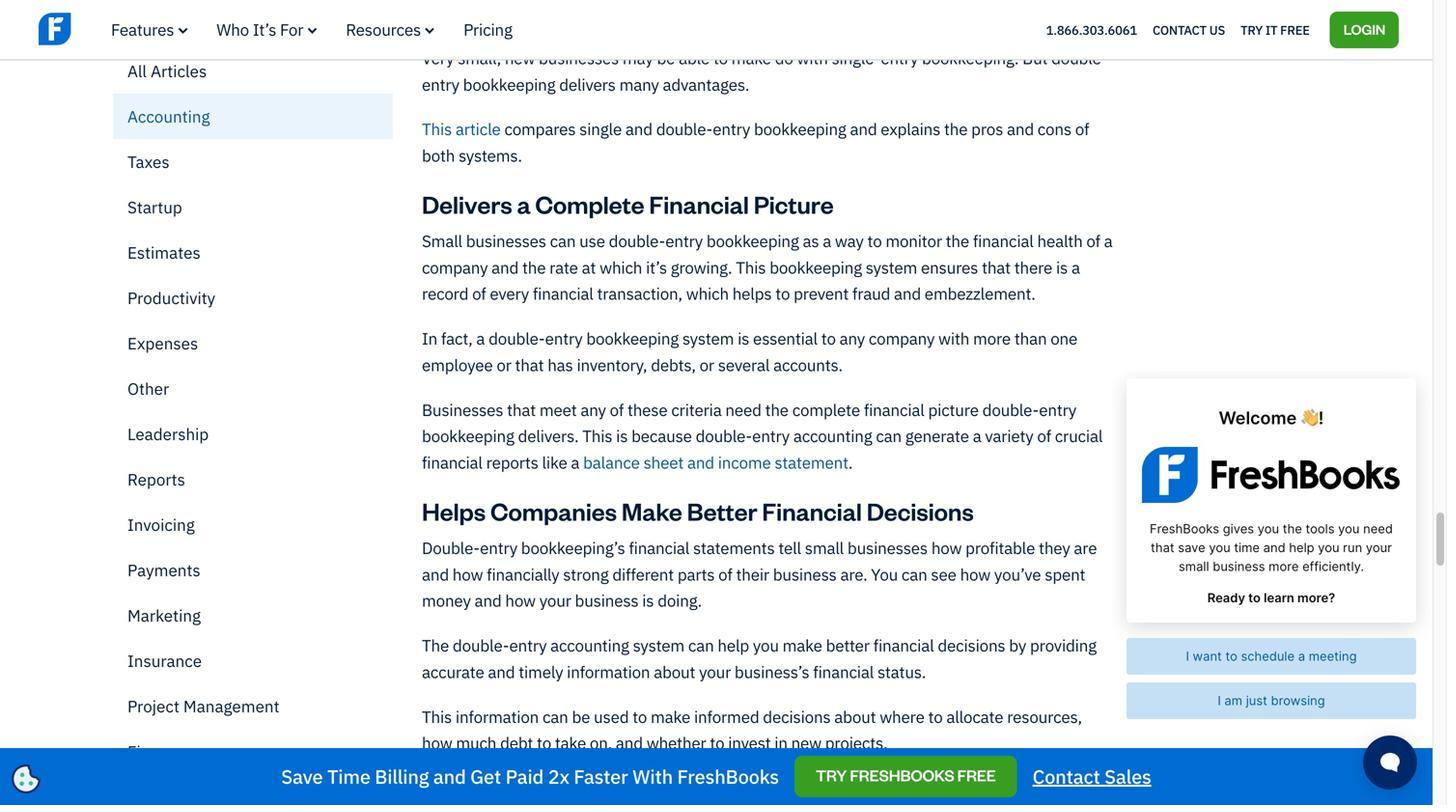 Task type: vqa. For each thing, say whether or not it's contained in the screenshot.
double- within the Very small, new businesses may be able to make do with single-entry bookkeeping. But double- entry bookkeeping delivers many advantages.
yes



Task type: locate. For each thing, give the bounding box(es) containing it.
bookkeeping
[[463, 74, 555, 95], [754, 118, 846, 140], [707, 230, 799, 251], [770, 257, 862, 278], [586, 328, 679, 349], [422, 425, 514, 447]]

make up whether
[[651, 706, 690, 727]]

1 horizontal spatial decisions
[[938, 635, 1005, 656]]

try for try freshbooks free
[[816, 765, 847, 785]]

2 vertical spatial system
[[633, 635, 684, 656]]

allocate
[[946, 706, 1003, 727]]

1 horizontal spatial information
[[567, 661, 650, 682]]

how down the double-
[[453, 564, 483, 585]]

business's
[[735, 661, 809, 682]]

or right debts,
[[699, 354, 714, 375]]

business down tell on the bottom right
[[773, 564, 837, 585]]

double- down 1.866.303.6061 at right
[[1051, 47, 1108, 69]]

1 vertical spatial decisions
[[763, 706, 831, 727]]

1 vertical spatial free
[[957, 765, 996, 785]]

growing.
[[671, 257, 732, 278]]

fraud
[[852, 283, 890, 304]]

bookkeeping down businesses
[[422, 425, 514, 447]]

sales
[[1104, 764, 1151, 789]]

0 vertical spatial system
[[866, 257, 917, 278]]

us
[[1209, 21, 1225, 38]]

to inside in fact, a double-entry bookkeeping system is essential to any company with more than one employee or that has inventory, debts, or several accounts.
[[821, 328, 836, 349]]

entry up growing.
[[665, 230, 703, 251]]

complete
[[535, 188, 644, 220]]

features link
[[111, 19, 188, 40]]

0 horizontal spatial about
[[654, 661, 695, 682]]

0 horizontal spatial decisions
[[763, 706, 831, 727]]

statements
[[693, 537, 775, 558]]

your inside double-entry bookkeeping's financial statements tell small businesses how profitable they are and how financially strong different parts of their business are. you can see how you've spent money and how your business is doing.
[[539, 590, 571, 611]]

businesses up delivers
[[539, 47, 619, 69]]

1 vertical spatial businesses
[[466, 230, 546, 251]]

0 horizontal spatial information
[[456, 706, 539, 727]]

can
[[550, 230, 576, 251], [876, 425, 902, 447], [902, 564, 927, 585], [688, 635, 714, 656], [542, 706, 568, 727]]

2 vertical spatial businesses
[[848, 537, 928, 558]]

a right the fact,
[[476, 328, 485, 349]]

providing
[[1030, 635, 1097, 656]]

2 vertical spatial that
[[507, 399, 536, 420]]

free for try freshbooks free
[[957, 765, 996, 785]]

time
[[327, 764, 370, 789]]

double- up accurate
[[453, 635, 509, 656]]

in fact, a double-entry bookkeeping system is essential to any company with more than one employee or that has inventory, debts, or several accounts.
[[422, 328, 1077, 375]]

system inside small businesses can use double-entry bookkeeping as a way to monitor the financial health of a company and the rate at which it's growing. this bookkeeping system ensures that there is a record of every financial transaction, which helps to prevent fraud and embezzlement.
[[866, 257, 917, 278]]

which down growing.
[[686, 283, 729, 304]]

about inside the double-entry accounting system can help you make better financial decisions by providing accurate and timely information about your business's financial status.
[[654, 661, 695, 682]]

0 horizontal spatial or
[[497, 354, 511, 375]]

a right delivers
[[517, 188, 530, 220]]

0 horizontal spatial which
[[600, 257, 642, 278]]

make left do
[[732, 47, 771, 69]]

to right able
[[713, 47, 728, 69]]

your inside the double-entry accounting system can help you make better financial decisions by providing accurate and timely information about your business's financial status.
[[699, 661, 731, 682]]

0 horizontal spatial be
[[572, 706, 590, 727]]

make for business's
[[783, 635, 822, 656]]

1 horizontal spatial try
[[1241, 21, 1263, 38]]

is down health
[[1056, 257, 1068, 278]]

double- down advantages. at top
[[656, 118, 713, 140]]

bookkeeping up "helps"
[[707, 230, 799, 251]]

that inside small businesses can use double-entry bookkeeping as a way to monitor the financial health of a company and the rate at which it's growing. this bookkeeping system ensures that there is a record of every financial transaction, which helps to prevent fraud and embezzlement.
[[982, 257, 1011, 278]]

financial up status.
[[873, 635, 934, 656]]

1 vertical spatial company
[[869, 328, 935, 349]]

double- inside in fact, a double-entry bookkeeping system is essential to any company with more than one employee or that has inventory, debts, or several accounts.
[[489, 328, 545, 349]]

your down help
[[699, 661, 731, 682]]

this inside small businesses can use double-entry bookkeeping as a way to monitor the financial health of a company and the rate at which it's growing. this bookkeeping system ensures that there is a record of every financial transaction, which helps to prevent fraud and embezzlement.
[[736, 257, 766, 278]]

businesses inside small businesses can use double-entry bookkeeping as a way to monitor the financial health of a company and the rate at which it's growing. this bookkeeping system ensures that there is a record of every financial transaction, which helps to prevent fraud and embezzlement.
[[466, 230, 546, 251]]

management
[[183, 696, 280, 717]]

1 vertical spatial contact
[[1033, 764, 1100, 789]]

1 horizontal spatial freshbooks
[[850, 765, 954, 785]]

this inside the this information can be used to make informed decisions about where to allocate resources, how much debt to take on, and whether to invest in new projects.
[[422, 706, 452, 727]]

0 vertical spatial which
[[600, 257, 642, 278]]

make
[[732, 47, 771, 69], [783, 635, 822, 656], [651, 706, 690, 727]]

to right the way
[[867, 230, 882, 251]]

is down different
[[642, 590, 654, 611]]

0 vertical spatial any
[[839, 328, 865, 349]]

1 vertical spatial new
[[791, 732, 821, 754]]

balance sheet and income statement .
[[583, 452, 853, 473]]

double- inside compares single and double-entry bookkeeping and explains the pros and cons of both systems.
[[656, 118, 713, 140]]

accounting
[[793, 425, 872, 447], [550, 635, 629, 656]]

1 horizontal spatial make
[[732, 47, 771, 69]]

decisions inside the this information can be used to make informed decisions about where to allocate resources, how much debt to take on, and whether to invest in new projects.
[[763, 706, 831, 727]]

monitor
[[886, 230, 942, 251]]

accounting down the complete at the right of the page
[[793, 425, 872, 447]]

1 horizontal spatial your
[[699, 661, 731, 682]]

company up record
[[422, 257, 488, 278]]

way
[[835, 230, 864, 251]]

can inside the double-entry accounting system can help you make better financial decisions by providing accurate and timely information about your business's financial status.
[[688, 635, 714, 656]]

entry up the income
[[752, 425, 790, 447]]

system down doing.
[[633, 635, 684, 656]]

1 horizontal spatial financial
[[762, 495, 862, 527]]

which right at
[[600, 257, 642, 278]]

0 vertical spatial financial
[[649, 188, 749, 220]]

try freshbooks free
[[816, 765, 996, 785]]

1 horizontal spatial which
[[686, 283, 729, 304]]

with
[[797, 47, 828, 69], [938, 328, 969, 349]]

that left has
[[515, 354, 544, 375]]

leadership link
[[113, 411, 393, 457]]

entry up crucial
[[1039, 399, 1076, 420]]

pricing
[[463, 19, 512, 40]]

your down strong
[[539, 590, 571, 611]]

1 horizontal spatial company
[[869, 328, 935, 349]]

0 vertical spatial make
[[732, 47, 771, 69]]

small businesses can use double-entry bookkeeping as a way to monitor the financial health of a company and the rate at which it's growing. this bookkeeping system ensures that there is a record of every financial transaction, which helps to prevent fraud and embezzlement.
[[422, 230, 1113, 304]]

strong
[[563, 564, 609, 585]]

2x
[[548, 764, 569, 789]]

ensures
[[921, 257, 978, 278]]

very small, new businesses may be able to make do with single-entry bookkeeping. but double- entry bookkeeping delivers many advantages.
[[422, 47, 1108, 95]]

tax season without a bookkeeper - confused, tax season with a bookkeeper -  easy image
[[422, 775, 1114, 805]]

1 or from the left
[[497, 354, 511, 375]]

0 horizontal spatial try
[[816, 765, 847, 785]]

their
[[736, 564, 769, 585]]

decisions
[[938, 635, 1005, 656], [763, 706, 831, 727]]

and
[[625, 118, 652, 140], [850, 118, 877, 140], [1007, 118, 1034, 140], [492, 257, 519, 278], [894, 283, 921, 304], [687, 452, 714, 473], [422, 564, 449, 585], [475, 590, 502, 611], [488, 661, 515, 682], [616, 732, 643, 754], [433, 764, 466, 789]]

1 vertical spatial be
[[572, 706, 590, 727]]

use
[[579, 230, 605, 251]]

in
[[774, 732, 788, 754]]

paid
[[505, 764, 544, 789]]

other link
[[113, 366, 393, 411]]

1 horizontal spatial business
[[773, 564, 837, 585]]

1 horizontal spatial free
[[1280, 21, 1310, 38]]

cookie preferences image
[[12, 765, 41, 794]]

be right may at the top
[[657, 47, 675, 69]]

0 horizontal spatial free
[[957, 765, 996, 785]]

or
[[497, 354, 511, 375], [699, 354, 714, 375]]

any inside businesses that meet any of these criteria need the complete financial picture double-entry bookkeeping delivers. this is because double-entry accounting can generate a variety of crucial financial reports like a
[[580, 399, 606, 420]]

free down the allocate
[[957, 765, 996, 785]]

new inside the this information can be used to make informed decisions about where to allocate resources, how much debt to take on, and whether to invest in new projects.
[[791, 732, 821, 754]]

all
[[127, 60, 147, 82]]

information up debt
[[456, 706, 539, 727]]

0 vertical spatial with
[[797, 47, 828, 69]]

to left take
[[537, 732, 551, 754]]

0 horizontal spatial company
[[422, 257, 488, 278]]

this up balance
[[582, 425, 612, 447]]

how left the 'much'
[[422, 732, 452, 754]]

any
[[839, 328, 865, 349], [580, 399, 606, 420]]

company down fraud
[[869, 328, 935, 349]]

1 vertical spatial try
[[816, 765, 847, 785]]

free right it
[[1280, 21, 1310, 38]]

0 horizontal spatial with
[[797, 47, 828, 69]]

is up balance
[[616, 425, 628, 447]]

bookkeeping down as
[[770, 257, 862, 278]]

2 horizontal spatial make
[[783, 635, 822, 656]]

0 vertical spatial your
[[539, 590, 571, 611]]

on,
[[590, 732, 612, 754]]

this up both in the top left of the page
[[422, 118, 452, 140]]

0 horizontal spatial any
[[580, 399, 606, 420]]

0 horizontal spatial financial
[[649, 188, 749, 220]]

these
[[627, 399, 668, 420]]

and right sheet
[[687, 452, 714, 473]]

login link
[[1330, 11, 1399, 48]]

bookkeeping up inventory,
[[586, 328, 679, 349]]

try down projects.
[[816, 765, 847, 785]]

every
[[490, 283, 529, 304]]

a right health
[[1104, 230, 1113, 251]]

contact for contact us
[[1153, 21, 1207, 38]]

decisions up in
[[763, 706, 831, 727]]

which
[[600, 257, 642, 278], [686, 283, 729, 304]]

system inside the double-entry accounting system can help you make better financial decisions by providing accurate and timely information about your business's financial status.
[[633, 635, 684, 656]]

0 horizontal spatial freshbooks
[[677, 764, 779, 789]]

better
[[687, 495, 757, 527]]

0 vertical spatial be
[[657, 47, 675, 69]]

double- down every
[[489, 328, 545, 349]]

0 horizontal spatial accounting
[[550, 635, 629, 656]]

1 vertical spatial with
[[938, 328, 969, 349]]

try freshbooks free link
[[794, 756, 1017, 797]]

like
[[542, 452, 567, 473]]

with inside in fact, a double-entry bookkeeping system is essential to any company with more than one employee or that has inventory, debts, or several accounts.
[[938, 328, 969, 349]]

parts
[[678, 564, 715, 585]]

startup
[[127, 196, 182, 218]]

the up ensures
[[946, 230, 969, 251]]

0 horizontal spatial make
[[651, 706, 690, 727]]

0 horizontal spatial business
[[575, 590, 639, 611]]

information up used
[[567, 661, 650, 682]]

about inside the this information can be used to make informed decisions about where to allocate resources, how much debt to take on, and whether to invest in new projects.
[[834, 706, 876, 727]]

financial
[[649, 188, 749, 220], [762, 495, 862, 527]]

can left the see
[[902, 564, 927, 585]]

used
[[594, 706, 629, 727]]

about up projects.
[[834, 706, 876, 727]]

2 vertical spatial make
[[651, 706, 690, 727]]

you
[[871, 564, 898, 585]]

new right in
[[791, 732, 821, 754]]

very
[[422, 47, 454, 69]]

0 vertical spatial accounting
[[793, 425, 872, 447]]

the
[[422, 635, 449, 656]]

1 vertical spatial information
[[456, 706, 539, 727]]

0 vertical spatial businesses
[[539, 47, 619, 69]]

accounting link
[[113, 94, 393, 139]]

make inside very small, new businesses may be able to make do with single-entry bookkeeping. but double- entry bookkeeping delivers many advantages.
[[732, 47, 771, 69]]

freshbooks down projects.
[[850, 765, 954, 785]]

and right on,
[[616, 732, 643, 754]]

this article link
[[422, 118, 501, 140]]

health
[[1037, 230, 1083, 251]]

businesses up you
[[848, 537, 928, 558]]

make right you
[[783, 635, 822, 656]]

accounting inside businesses that meet any of these criteria need the complete financial picture double-entry bookkeeping delivers. this is because double-entry accounting can generate a variety of crucial financial reports like a
[[793, 425, 872, 447]]

0 vertical spatial that
[[982, 257, 1011, 278]]

can inside businesses that meet any of these criteria need the complete financial picture double-entry bookkeeping delivers. this is because double-entry accounting can generate a variety of crucial financial reports like a
[[876, 425, 902, 447]]

0 vertical spatial information
[[567, 661, 650, 682]]

any down fraud
[[839, 328, 865, 349]]

double- inside the double-entry accounting system can help you make better financial decisions by providing accurate and timely information about your business's financial status.
[[453, 635, 509, 656]]

that left meet
[[507, 399, 536, 420]]

any right meet
[[580, 399, 606, 420]]

try it free link
[[1241, 17, 1310, 42]]

1 vertical spatial make
[[783, 635, 822, 656]]

make inside the double-entry accounting system can help you make better financial decisions by providing accurate and timely information about your business's financial status.
[[783, 635, 822, 656]]

0 horizontal spatial contact
[[1033, 764, 1100, 789]]

0 horizontal spatial new
[[505, 47, 535, 69]]

other
[[127, 378, 169, 399]]

by
[[1009, 635, 1026, 656]]

contact
[[1153, 21, 1207, 38], [1033, 764, 1100, 789]]

1 horizontal spatial accounting
[[793, 425, 872, 447]]

can left help
[[688, 635, 714, 656]]

to up accounts.
[[821, 328, 836, 349]]

this up "helps"
[[736, 257, 766, 278]]

be inside very small, new businesses may be able to make do with single-entry bookkeeping. but double- entry bookkeeping delivers many advantages.
[[657, 47, 675, 69]]

can up rate
[[550, 230, 576, 251]]

better
[[826, 635, 870, 656]]

0 vertical spatial company
[[422, 257, 488, 278]]

information inside the this information can be used to make informed decisions about where to allocate resources, how much debt to take on, and whether to invest in new projects.
[[456, 706, 539, 727]]

company
[[422, 257, 488, 278], [869, 328, 935, 349]]

1 vertical spatial about
[[834, 706, 876, 727]]

make
[[622, 495, 682, 527]]

can up take
[[542, 706, 568, 727]]

1 vertical spatial accounting
[[550, 635, 629, 656]]

financial up growing.
[[649, 188, 749, 220]]

0 vertical spatial new
[[505, 47, 535, 69]]

contact for contact sales
[[1033, 764, 1100, 789]]

1 vertical spatial financial
[[762, 495, 862, 527]]

entry down advantages. at top
[[713, 118, 750, 140]]

delivers a complete financial picture
[[422, 188, 834, 220]]

spent
[[1045, 564, 1085, 585]]

1 vertical spatial any
[[580, 399, 606, 420]]

1 vertical spatial business
[[575, 590, 639, 611]]

company inside small businesses can use double-entry bookkeeping as a way to monitor the financial health of a company and the rate at which it's growing. this bookkeeping system ensures that there is a record of every financial transaction, which helps to prevent fraud and embezzlement.
[[422, 257, 488, 278]]

with right do
[[797, 47, 828, 69]]

contact left sales
[[1033, 764, 1100, 789]]

system up fraud
[[866, 257, 917, 278]]

where
[[880, 706, 925, 727]]

articles
[[151, 60, 207, 82]]

1 vertical spatial your
[[699, 661, 731, 682]]

0 vertical spatial decisions
[[938, 635, 1005, 656]]

bookkeeping down very small, new businesses may be able to make do with single-entry bookkeeping. but double- entry bookkeeping delivers many advantages.
[[754, 118, 846, 140]]

1 horizontal spatial contact
[[1153, 21, 1207, 38]]

0 vertical spatial try
[[1241, 21, 1263, 38]]

system inside in fact, a double-entry bookkeeping system is essential to any company with more than one employee or that has inventory, debts, or several accounts.
[[682, 328, 734, 349]]

there
[[1014, 257, 1052, 278]]

1 horizontal spatial or
[[699, 354, 714, 375]]

be up take
[[572, 706, 590, 727]]

is inside double-entry bookkeeping's financial statements tell small businesses how profitable they are and how financially strong different parts of their business are. you can see how you've spent money and how your business is doing.
[[642, 590, 654, 611]]

0 vertical spatial about
[[654, 661, 695, 682]]

decisions left by on the right of the page
[[938, 635, 1005, 656]]

0 vertical spatial free
[[1280, 21, 1310, 38]]

new inside very small, new businesses may be able to make do with single-entry bookkeeping. but double- entry bookkeeping delivers many advantages.
[[505, 47, 535, 69]]

double- up variety
[[982, 399, 1039, 420]]

the right the need
[[765, 399, 789, 420]]

company inside in fact, a double-entry bookkeeping system is essential to any company with more than one employee or that has inventory, debts, or several accounts.
[[869, 328, 935, 349]]

1 vertical spatial that
[[515, 354, 544, 375]]

who it's for link
[[217, 19, 317, 40]]

1 vertical spatial system
[[682, 328, 734, 349]]

0 horizontal spatial your
[[539, 590, 571, 611]]

1 horizontal spatial new
[[791, 732, 821, 754]]

entry up financially
[[480, 537, 517, 558]]

to right used
[[632, 706, 647, 727]]

1 horizontal spatial with
[[938, 328, 969, 349]]

entry
[[881, 47, 918, 69], [422, 74, 459, 95], [713, 118, 750, 140], [665, 230, 703, 251], [545, 328, 583, 349], [1039, 399, 1076, 420], [752, 425, 790, 447], [480, 537, 517, 558], [509, 635, 547, 656]]

new right small,
[[505, 47, 535, 69]]

1 horizontal spatial any
[[839, 328, 865, 349]]

new
[[505, 47, 535, 69], [791, 732, 821, 754]]

of left every
[[472, 283, 486, 304]]

the inside compares single and double-entry bookkeeping and explains the pros and cons of both systems.
[[944, 118, 968, 140]]

contact left the us at the top
[[1153, 21, 1207, 38]]

make for advantages.
[[732, 47, 771, 69]]

accounting up timely
[[550, 635, 629, 656]]

1 horizontal spatial about
[[834, 706, 876, 727]]

with inside very small, new businesses may be able to make do with single-entry bookkeeping. but double- entry bookkeeping delivers many advantages.
[[797, 47, 828, 69]]

0 vertical spatial contact
[[1153, 21, 1207, 38]]

the double-entry accounting system can help you make better financial decisions by providing accurate and timely information about your business's financial status.
[[422, 635, 1097, 682]]

1 horizontal spatial be
[[657, 47, 675, 69]]

entry up has
[[545, 328, 583, 349]]

accurate
[[422, 661, 484, 682]]

article
[[456, 118, 501, 140]]



Task type: describe. For each thing, give the bounding box(es) containing it.
make inside the this information can be used to make informed decisions about where to allocate resources, how much debt to take on, and whether to invest in new projects.
[[651, 706, 690, 727]]

to inside very small, new businesses may be able to make do with single-entry bookkeeping. but double- entry bookkeeping delivers many advantages.
[[713, 47, 728, 69]]

leadership
[[127, 423, 209, 445]]

and inside the double-entry accounting system can help you make better financial decisions by providing accurate and timely information about your business's financial status.
[[488, 661, 515, 682]]

take
[[555, 732, 586, 754]]

double- inside very small, new businesses may be able to make do with single-entry bookkeeping. but double- entry bookkeeping delivers many advantages.
[[1051, 47, 1108, 69]]

project management
[[127, 696, 280, 717]]

and inside the this information can be used to make informed decisions about where to allocate resources, how much debt to take on, and whether to invest in new projects.
[[616, 732, 643, 754]]

a down health
[[1072, 257, 1080, 278]]

a left variety
[[973, 425, 981, 447]]

see
[[931, 564, 956, 585]]

helps
[[422, 495, 486, 527]]

compares
[[504, 118, 576, 140]]

single-
[[832, 47, 881, 69]]

balance
[[583, 452, 640, 473]]

try it free
[[1241, 21, 1310, 38]]

much
[[456, 732, 496, 754]]

billing
[[375, 764, 429, 789]]

is inside small businesses can use double-entry bookkeeping as a way to monitor the financial health of a company and the rate at which it's growing. this bookkeeping system ensures that there is a record of every financial transaction, which helps to prevent fraud and embezzlement.
[[1056, 257, 1068, 278]]

to right "helps"
[[775, 283, 790, 304]]

businesses inside very small, new businesses may be able to make do with single-entry bookkeeping. but double- entry bookkeeping delivers many advantages.
[[539, 47, 619, 69]]

delivers.
[[518, 425, 579, 447]]

how inside the this information can be used to make informed decisions about where to allocate resources, how much debt to take on, and whether to invest in new projects.
[[422, 732, 452, 754]]

save
[[281, 764, 323, 789]]

and right fraud
[[894, 283, 921, 304]]

it's
[[646, 257, 667, 278]]

decisions inside the double-entry accounting system can help you make better financial decisions by providing accurate and timely information about your business's financial status.
[[938, 635, 1005, 656]]

prevent
[[794, 283, 849, 304]]

can inside small businesses can use double-entry bookkeeping as a way to monitor the financial health of a company and the rate at which it's growing. this bookkeeping system ensures that there is a record of every financial transaction, which helps to prevent fraud and embezzlement.
[[550, 230, 576, 251]]

bookkeeping inside compares single and double-entry bookkeeping and explains the pros and cons of both systems.
[[754, 118, 846, 140]]

whether
[[647, 732, 706, 754]]

companies
[[490, 495, 617, 527]]

are
[[1074, 537, 1097, 558]]

for
[[280, 19, 303, 40]]

expenses link
[[113, 321, 393, 366]]

small
[[805, 537, 844, 558]]

financial up generate
[[864, 399, 925, 420]]

and right money
[[475, 590, 502, 611]]

money
[[422, 590, 471, 611]]

single
[[579, 118, 622, 140]]

rate
[[549, 257, 578, 278]]

of left these
[[610, 399, 624, 420]]

financial inside double-entry bookkeeping's financial statements tell small businesses how profitable they are and how financially strong different parts of their business are. you can see how you've spent money and how your business is doing.
[[629, 537, 689, 558]]

is inside in fact, a double-entry bookkeeping system is essential to any company with more than one employee or that has inventory, debts, or several accounts.
[[738, 328, 749, 349]]

can inside the this information can be used to make informed decisions about where to allocate resources, how much debt to take on, and whether to invest in new projects.
[[542, 706, 568, 727]]

entry left bookkeeping.
[[881, 47, 918, 69]]

a right as
[[823, 230, 831, 251]]

and right pros
[[1007, 118, 1034, 140]]

both
[[422, 145, 455, 166]]

businesses that meet any of these criteria need the complete financial picture double-entry bookkeeping delivers. this is because double-entry accounting can generate a variety of crucial financial reports like a
[[422, 399, 1103, 473]]

profitable
[[966, 537, 1035, 558]]

but
[[1022, 47, 1048, 69]]

double- inside small businesses can use double-entry bookkeeping as a way to monitor the financial health of a company and the rate at which it's growing. this bookkeeping system ensures that there is a record of every financial transaction, which helps to prevent fraud and embezzlement.
[[609, 230, 665, 251]]

information inside the double-entry accounting system can help you make better financial decisions by providing accurate and timely information about your business's financial status.
[[567, 661, 650, 682]]

and left explains
[[850, 118, 877, 140]]

picture
[[928, 399, 979, 420]]

that inside businesses that meet any of these criteria need the complete financial picture double-entry bookkeeping delivers. this is because double-entry accounting can generate a variety of crucial financial reports like a
[[507, 399, 536, 420]]

inventory,
[[577, 354, 647, 375]]

bookkeeping inside very small, new businesses may be able to make do with single-entry bookkeeping. but double- entry bookkeeping delivers many advantages.
[[463, 74, 555, 95]]

.
[[848, 452, 853, 473]]

entry inside double-entry bookkeeping's financial statements tell small businesses how profitable they are and how financially strong different parts of their business are. you can see how you've spent money and how your business is doing.
[[480, 537, 517, 558]]

accounting
[[127, 106, 210, 127]]

more
[[973, 328, 1011, 349]]

features
[[111, 19, 174, 40]]

several
[[718, 354, 770, 375]]

entry inside the double-entry accounting system can help you make better financial decisions by providing accurate and timely information about your business's financial status.
[[509, 635, 547, 656]]

helps
[[732, 283, 772, 304]]

resources
[[346, 19, 421, 40]]

of inside compares single and double-entry bookkeeping and explains the pros and cons of both systems.
[[1075, 118, 1089, 140]]

debt
[[500, 732, 533, 754]]

double- up balance sheet and income statement .
[[696, 425, 752, 447]]

at
[[582, 257, 596, 278]]

a right like on the bottom of the page
[[571, 452, 579, 473]]

entry inside small businesses can use double-entry bookkeeping as a way to monitor the financial health of a company and the rate at which it's growing. this bookkeeping system ensures that there is a record of every financial transaction, which helps to prevent fraud and embezzlement.
[[665, 230, 703, 251]]

all articles link
[[113, 48, 393, 94]]

and up every
[[492, 257, 519, 278]]

entry inside in fact, a double-entry bookkeeping system is essential to any company with more than one employee or that has inventory, debts, or several accounts.
[[545, 328, 583, 349]]

save time billing and get paid 2x faster with freshbooks
[[281, 764, 779, 789]]

balance sheet and income statement link
[[583, 452, 848, 473]]

payments link
[[113, 547, 393, 593]]

may
[[623, 47, 653, 69]]

of inside double-entry bookkeeping's financial statements tell small businesses how profitable they are and how financially strong different parts of their business are. you can see how you've spent money and how your business is doing.
[[718, 564, 732, 585]]

financial up there on the top
[[973, 230, 1034, 251]]

with
[[632, 764, 673, 789]]

freshbooks logo image
[[39, 10, 188, 47]]

many
[[619, 74, 659, 95]]

be inside the this information can be used to make informed decisions about where to allocate resources, how much debt to take on, and whether to invest in new projects.
[[572, 706, 590, 727]]

a inside in fact, a double-entry bookkeeping system is essential to any company with more than one employee or that has inventory, debts, or several accounts.
[[476, 328, 485, 349]]

entry inside compares single and double-entry bookkeeping and explains the pros and cons of both systems.
[[713, 118, 750, 140]]

do
[[775, 47, 793, 69]]

essential
[[753, 328, 818, 349]]

crucial
[[1055, 425, 1103, 447]]

explains
[[881, 118, 940, 140]]

to down informed
[[710, 732, 724, 754]]

help
[[718, 635, 749, 656]]

the left rate
[[522, 257, 546, 278]]

how down financially
[[505, 590, 536, 611]]

decisions
[[867, 495, 974, 527]]

invest
[[728, 732, 771, 754]]

that inside in fact, a double-entry bookkeeping system is essential to any company with more than one employee or that has inventory, debts, or several accounts.
[[515, 354, 544, 375]]

is inside businesses that meet any of these criteria need the complete financial picture double-entry bookkeeping delivers. this is because double-entry accounting can generate a variety of crucial financial reports like a
[[616, 425, 628, 447]]

informed
[[694, 706, 759, 727]]

can inside double-entry bookkeeping's financial statements tell small businesses how profitable they are and how financially strong different parts of their business are. you can see how you've spent money and how your business is doing.
[[902, 564, 927, 585]]

this inside businesses that meet any of these criteria need the complete financial picture double-entry bookkeeping delivers. this is because double-entry accounting can generate a variety of crucial financial reports like a
[[582, 425, 612, 447]]

different
[[612, 564, 674, 585]]

financial down the better on the right bottom of the page
[[813, 661, 874, 682]]

and up money
[[422, 564, 449, 585]]

advantages.
[[663, 74, 749, 95]]

bookkeeping inside in fact, a double-entry bookkeeping system is essential to any company with more than one employee or that has inventory, debts, or several accounts.
[[586, 328, 679, 349]]

this article
[[422, 118, 501, 140]]

one
[[1051, 328, 1077, 349]]

try for try it free
[[1241, 21, 1263, 38]]

startup link
[[113, 184, 393, 230]]

how up the see
[[931, 537, 962, 558]]

accounting inside the double-entry accounting system can help you make better financial decisions by providing accurate and timely information about your business's financial status.
[[550, 635, 629, 656]]

double-entry bookkeeping's financial statements tell small businesses how profitable they are and how financially strong different parts of their business are. you can see how you've spent money and how your business is doing.
[[422, 537, 1097, 611]]

insurance
[[127, 650, 202, 671]]

able
[[679, 47, 710, 69]]

small
[[422, 230, 462, 251]]

of left crucial
[[1037, 425, 1051, 447]]

entry down very
[[422, 74, 459, 95]]

reports
[[127, 469, 185, 490]]

contact sales
[[1033, 764, 1151, 789]]

generate
[[905, 425, 969, 447]]

insurance link
[[113, 638, 393, 683]]

bookkeeping's
[[521, 537, 625, 558]]

and right single
[[625, 118, 652, 140]]

resources,
[[1007, 706, 1082, 727]]

than
[[1014, 328, 1047, 349]]

income
[[718, 452, 771, 473]]

cookie consent banner dialog
[[14, 568, 304, 791]]

and left get
[[433, 764, 466, 789]]

bookkeeping inside businesses that meet any of these criteria need the complete financial picture double-entry bookkeeping delivers. this is because double-entry accounting can generate a variety of crucial financial reports like a
[[422, 425, 514, 447]]

free for try it free
[[1280, 21, 1310, 38]]

0 vertical spatial business
[[773, 564, 837, 585]]

any inside in fact, a double-entry bookkeeping system is essential to any company with more than one employee or that has inventory, debts, or several accounts.
[[839, 328, 865, 349]]

of right health
[[1086, 230, 1100, 251]]

estimates
[[127, 242, 201, 263]]

the inside businesses that meet any of these criteria need the complete financial picture double-entry bookkeeping delivers. this is because double-entry accounting can generate a variety of crucial financial reports like a
[[765, 399, 789, 420]]

payments
[[127, 559, 200, 581]]

systems.
[[459, 145, 522, 166]]

status.
[[877, 661, 926, 682]]

doing.
[[658, 590, 702, 611]]

financial down rate
[[533, 283, 593, 304]]

1 vertical spatial which
[[686, 283, 729, 304]]

how right the see
[[960, 564, 991, 585]]

businesses inside double-entry bookkeeping's financial statements tell small businesses how profitable they are and how financially strong different parts of their business are. you can see how you've spent money and how your business is doing.
[[848, 537, 928, 558]]

pros
[[971, 118, 1003, 140]]

financial up helps
[[422, 452, 483, 473]]

productivity link
[[113, 275, 393, 321]]

to right where
[[928, 706, 943, 727]]

because
[[631, 425, 692, 447]]

productivity
[[127, 287, 215, 308]]

marketing link
[[113, 593, 393, 638]]

2 or from the left
[[699, 354, 714, 375]]

who it's for
[[217, 19, 303, 40]]



